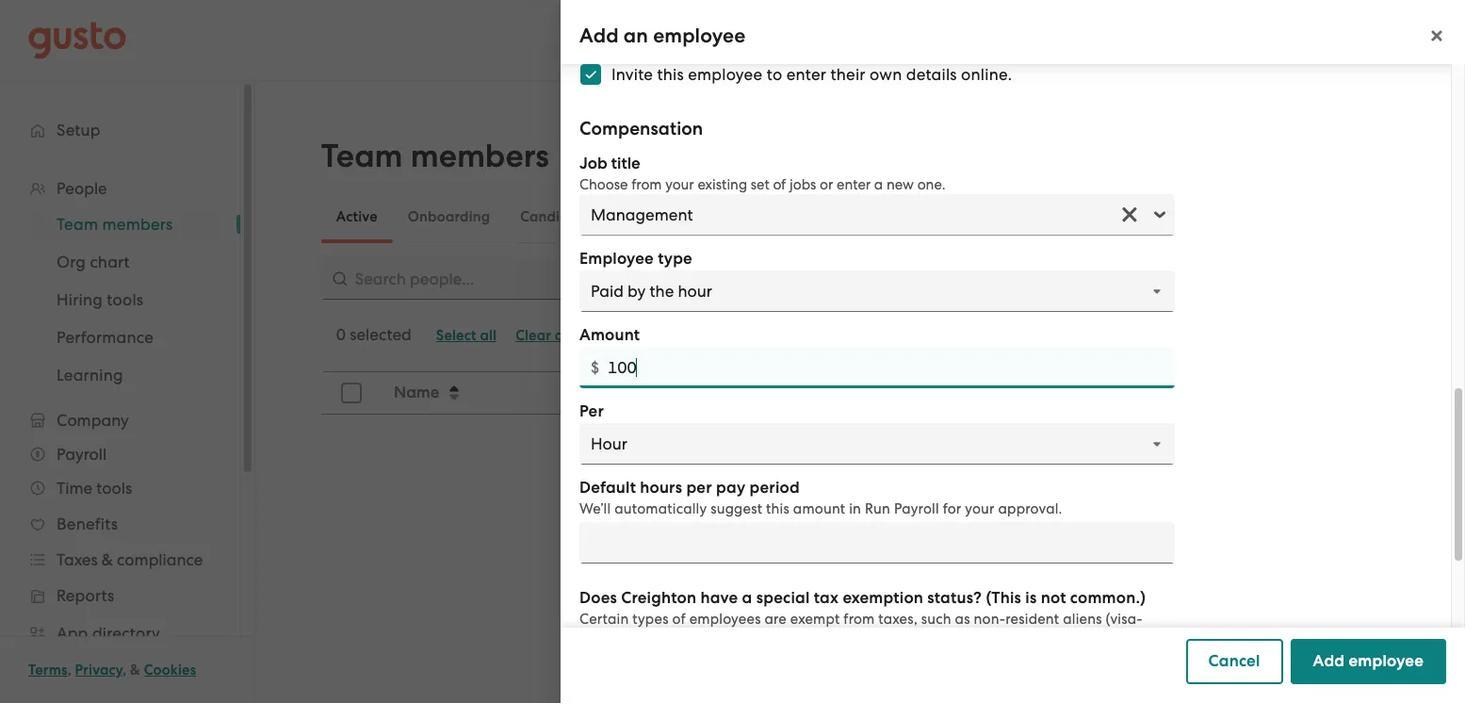 Task type: locate. For each thing, give the bounding box(es) containing it.
0 vertical spatial enter
[[787, 65, 827, 84]]

job
[[580, 154, 608, 173]]

1 vertical spatial enter
[[837, 176, 871, 193]]

a
[[875, 176, 884, 193], [743, 588, 753, 608]]

1 vertical spatial or
[[768, 630, 781, 647]]

invite this employee to enter their own details online.
[[612, 65, 1013, 84]]

0 vertical spatial add
[[580, 24, 619, 48]]

this down period
[[767, 501, 790, 518]]

details
[[907, 65, 958, 84]]

enter right "to"
[[787, 65, 827, 84]]

0 horizontal spatial ,
[[68, 662, 71, 679]]

0 horizontal spatial add
[[580, 24, 619, 48]]

own
[[870, 65, 903, 84]]

employee for this
[[688, 65, 763, 84]]

from down "title"
[[632, 176, 662, 193]]

a right have
[[743, 588, 753, 608]]

invite
[[612, 65, 653, 84]]

your inside job title choose from your existing set of jobs or enter a new one.
[[666, 176, 695, 193]]

employment
[[1027, 383, 1121, 403]]

type right employment
[[1125, 383, 1159, 403]]

1 vertical spatial add
[[1314, 651, 1346, 671]]

all right the select
[[480, 327, 497, 344]]

type for employee type
[[658, 249, 693, 269]]

this right invite
[[658, 65, 684, 84]]

is
[[1026, 588, 1037, 608]]

1 vertical spatial from
[[844, 611, 875, 628]]

clear
[[516, 327, 552, 344]]

1 vertical spatial this
[[767, 501, 790, 518]]

team members tab list
[[321, 190, 1386, 243]]

for
[[943, 501, 962, 518]]

type down offboarding
[[658, 249, 693, 269]]

1 horizontal spatial add
[[1314, 651, 1346, 671]]

enter left new
[[837, 176, 871, 193]]

, left privacy
[[68, 662, 71, 679]]

of down employees
[[707, 630, 720, 647]]

1 horizontal spatial your
[[966, 501, 995, 518]]

clergy
[[724, 630, 764, 647]]

Search people... field
[[321, 258, 774, 300]]

certain
[[580, 611, 629, 628]]

1 horizontal spatial members
[[641, 630, 703, 647]]

not
[[1041, 588, 1067, 608]]

1 horizontal spatial or
[[820, 176, 834, 193]]

, left &
[[123, 662, 127, 679]]

in
[[850, 501, 862, 518]]

aliens
[[1064, 611, 1103, 628]]

per
[[580, 402, 604, 421]]

employees,
[[1078, 630, 1153, 647]]

1 horizontal spatial a
[[875, 176, 884, 193]]

set
[[751, 176, 770, 193]]

2 horizontal spatial of
[[773, 176, 787, 193]]

or right the jobs
[[820, 176, 834, 193]]

hours
[[640, 478, 683, 498]]

your inside default hours per pay period we'll automatically suggest this amount in run payroll for your approval.
[[966, 501, 995, 518]]

0 horizontal spatial this
[[658, 65, 684, 84]]

members up onboarding
[[411, 137, 550, 175]]

from inside does creighton have a special tax exemption status? (this is not common.) certain types of employees are exempt from taxes, such as non-resident aliens (visa- holders), members of clergy or religious orders, newspaper vendors, family employees, owners and corporate officers.
[[844, 611, 875, 628]]

0 vertical spatial from
[[632, 176, 662, 193]]

1 vertical spatial your
[[966, 501, 995, 518]]

0 horizontal spatial all
[[480, 327, 497, 344]]

or inside job title choose from your existing set of jobs or enter a new one.
[[820, 176, 834, 193]]

all for select all
[[480, 327, 497, 344]]

1 vertical spatial a
[[743, 588, 753, 608]]

name button
[[382, 373, 566, 413]]

a left new
[[875, 176, 884, 193]]

common.)
[[1071, 588, 1146, 608]]

enter
[[787, 65, 827, 84], [837, 176, 871, 193]]

all for clear all
[[555, 327, 572, 344]]

select
[[436, 327, 477, 344]]

status?
[[928, 588, 982, 608]]

enter inside job title choose from your existing set of jobs or enter a new one.
[[837, 176, 871, 193]]

employee
[[653, 24, 746, 48], [688, 65, 763, 84], [1350, 651, 1424, 671]]

0 horizontal spatial of
[[673, 611, 686, 628]]

job title choose from your existing set of jobs or enter a new one.
[[580, 154, 946, 193]]

1 horizontal spatial ,
[[123, 662, 127, 679]]

cancel button
[[1187, 639, 1284, 684]]

non-
[[974, 611, 1006, 628]]

1 vertical spatial of
[[673, 611, 686, 628]]

0 vertical spatial or
[[820, 176, 834, 193]]

exemption
[[843, 588, 924, 608]]

suggest
[[711, 501, 763, 518]]

type inside dialog main content element
[[658, 249, 693, 269]]

default hours per pay period we'll automatically suggest this amount in run payroll for your approval.
[[580, 478, 1063, 518]]

0 vertical spatial your
[[666, 176, 695, 193]]

1 horizontal spatial from
[[844, 611, 875, 628]]

0 horizontal spatial a
[[743, 588, 753, 608]]

1 horizontal spatial this
[[767, 501, 790, 518]]

orders,
[[845, 630, 891, 647]]

Default hours per pay period field
[[580, 522, 1176, 564]]

all right clear
[[555, 327, 572, 344]]

employee inside dialog main content element
[[688, 65, 763, 84]]

1 horizontal spatial of
[[707, 630, 720, 647]]

your right for
[[966, 501, 995, 518]]

or down are
[[768, 630, 781, 647]]

we'll
[[580, 501, 611, 518]]

1 vertical spatial employee
[[688, 65, 763, 84]]

active button
[[321, 194, 393, 239]]

0 horizontal spatial your
[[666, 176, 695, 193]]

1 horizontal spatial type
[[1125, 383, 1159, 403]]

choose
[[580, 176, 628, 193]]

all inside "button"
[[555, 327, 572, 344]]

add
[[580, 24, 619, 48], [1314, 651, 1346, 671]]

does
[[580, 588, 618, 608]]

1 horizontal spatial enter
[[837, 176, 871, 193]]

0 horizontal spatial type
[[658, 249, 693, 269]]

employment type
[[1027, 383, 1159, 403]]

(visa-
[[1106, 611, 1143, 628]]

Amount field
[[580, 347, 1176, 388]]

all
[[480, 327, 497, 344], [555, 327, 572, 344]]

types
[[633, 611, 669, 628]]

all inside button
[[480, 327, 497, 344]]

of inside job title choose from your existing set of jobs or enter a new one.
[[773, 176, 787, 193]]

from up orders,
[[844, 611, 875, 628]]

0 vertical spatial employee
[[653, 24, 746, 48]]

dialog main content element
[[561, 0, 1466, 703]]

1 horizontal spatial all
[[555, 327, 572, 344]]

1 vertical spatial type
[[1125, 383, 1159, 403]]

0 horizontal spatial from
[[632, 176, 662, 193]]

privacy
[[75, 662, 123, 679]]

terms , privacy , & cookies
[[28, 662, 196, 679]]

type for employment type
[[1125, 383, 1159, 403]]

your up offboarding button
[[666, 176, 695, 193]]

online.
[[962, 65, 1013, 84]]

vendors,
[[973, 630, 1029, 647]]

1 vertical spatial members
[[641, 630, 703, 647]]

members
[[411, 137, 550, 175], [641, 630, 703, 647]]

of right set
[[773, 176, 787, 193]]

0 vertical spatial members
[[411, 137, 550, 175]]

their
[[831, 65, 866, 84]]

members down 'types'
[[641, 630, 703, 647]]

type inside "button"
[[1125, 383, 1159, 403]]

add an employee
[[580, 24, 746, 48]]

0 vertical spatial a
[[875, 176, 884, 193]]

0
[[336, 325, 346, 344]]

cookies
[[144, 662, 196, 679]]

0 horizontal spatial or
[[768, 630, 781, 647]]

members inside does creighton have a special tax exemption status? (this is not common.) certain types of employees are exempt from taxes, such as non-resident aliens (visa- holders), members of clergy or religious orders, newspaper vendors, family employees, owners and corporate officers.
[[641, 630, 703, 647]]

0 vertical spatial of
[[773, 176, 787, 193]]

people
[[843, 587, 895, 605]]

owners
[[580, 649, 628, 666]]

0 vertical spatial type
[[658, 249, 693, 269]]

add inside add employee 'button'
[[1314, 651, 1346, 671]]

2 vertical spatial employee
[[1350, 651, 1424, 671]]

or
[[820, 176, 834, 193], [768, 630, 781, 647]]

of right 'types'
[[673, 611, 686, 628]]

1 all from the left
[[480, 327, 497, 344]]

employment type button
[[1016, 373, 1371, 413]]

2 all from the left
[[555, 327, 572, 344]]



Task type: describe. For each thing, give the bounding box(es) containing it.
management option
[[591, 206, 693, 224]]

onboarding button
[[393, 194, 505, 239]]

new notifications image
[[693, 326, 711, 345]]

an
[[624, 24, 649, 48]]

amount
[[794, 501, 846, 518]]

officers.
[[731, 649, 784, 666]]

0 horizontal spatial members
[[411, 137, 550, 175]]

Select all rows on this page checkbox
[[331, 372, 372, 414]]

2 vertical spatial of
[[707, 630, 720, 647]]

creighton
[[622, 588, 697, 608]]

amount
[[580, 325, 640, 345]]

run
[[865, 501, 891, 518]]

employees
[[690, 611, 761, 628]]

0 horizontal spatial enter
[[787, 65, 827, 84]]

are
[[765, 611, 787, 628]]

candidates
[[521, 208, 598, 225]]

employee
[[580, 249, 654, 269]]

selected
[[350, 325, 412, 344]]

privacy link
[[75, 662, 123, 679]]

0 vertical spatial this
[[658, 65, 684, 84]]

(this
[[986, 588, 1022, 608]]

new notifications image
[[693, 326, 711, 345]]

account menu element
[[1102, 0, 1438, 80]]

no people found
[[817, 587, 943, 605]]

add for add employee
[[1314, 651, 1346, 671]]

cancel
[[1209, 651, 1261, 671]]

add employee button
[[1291, 639, 1447, 684]]

or inside does creighton have a special tax exemption status? (this is not common.) certain types of employees are exempt from taxes, such as non-resident aliens (visa- holders), members of clergy or religious orders, newspaper vendors, family employees, owners and corporate officers.
[[768, 630, 781, 647]]

0 selected
[[336, 325, 412, 344]]

compensation
[[580, 118, 704, 140]]

add for add an employee
[[580, 24, 619, 48]]

holders),
[[580, 630, 637, 647]]

cookies button
[[144, 659, 196, 682]]

jobs
[[790, 176, 817, 193]]

newspaper
[[894, 630, 969, 647]]

home image
[[28, 21, 126, 59]]

department button
[[568, 373, 843, 413]]

1 , from the left
[[68, 662, 71, 679]]

approval.
[[999, 501, 1063, 518]]

found
[[899, 587, 943, 605]]

select all
[[436, 327, 497, 344]]

corporate
[[661, 649, 727, 666]]

employee for an
[[653, 24, 746, 48]]

period
[[750, 478, 800, 498]]

2 , from the left
[[123, 662, 127, 679]]

per
[[687, 478, 713, 498]]

religious
[[785, 630, 841, 647]]

offboarding
[[628, 208, 713, 225]]

one.
[[918, 176, 946, 193]]

name
[[394, 383, 439, 403]]

terms
[[28, 662, 68, 679]]

from inside job title choose from your existing set of jobs or enter a new one.
[[632, 176, 662, 193]]

management
[[591, 206, 693, 224]]

×
[[1121, 193, 1140, 231]]

title
[[612, 154, 641, 173]]

pay
[[717, 478, 746, 498]]

new
[[887, 176, 914, 193]]

candidates button
[[505, 194, 613, 239]]

such
[[922, 611, 952, 628]]

add a team member drawer dialog
[[561, 0, 1466, 703]]

this inside default hours per pay period we'll automatically suggest this amount in run payroll for your approval.
[[767, 501, 790, 518]]

exempt
[[791, 611, 840, 628]]

0 selected status
[[336, 325, 412, 344]]

family
[[1033, 630, 1074, 647]]

have
[[701, 588, 739, 608]]

no
[[817, 587, 839, 605]]

existing
[[698, 176, 748, 193]]

to
[[767, 65, 783, 84]]

Invite this employee to enter their own details online. checkbox
[[570, 54, 612, 95]]

does creighton have a special tax exemption status? (this is not common.) certain types of employees are exempt from taxes, such as non-resident aliens (visa- holders), members of clergy or religious orders, newspaper vendors, family employees, owners and corporate officers.
[[580, 588, 1153, 666]]

a inside job title choose from your existing set of jobs or enter a new one.
[[875, 176, 884, 193]]

employee inside 'button'
[[1350, 651, 1424, 671]]

terms link
[[28, 662, 68, 679]]

resident
[[1006, 611, 1060, 628]]

active
[[336, 208, 378, 225]]

onboarding
[[408, 208, 490, 225]]

automatically
[[615, 501, 707, 518]]

employee type
[[580, 249, 693, 269]]

select all button
[[427, 321, 506, 351]]

department
[[580, 383, 671, 403]]

clear all
[[516, 327, 572, 344]]

tax
[[814, 588, 839, 608]]

as
[[956, 611, 971, 628]]

add employee
[[1314, 651, 1424, 671]]

and
[[631, 649, 658, 666]]

team
[[321, 137, 403, 175]]

a inside does creighton have a special tax exemption status? (this is not common.) certain types of employees are exempt from taxes, such as non-resident aliens (visa- holders), members of clergy or religious orders, newspaper vendors, family employees, owners and corporate officers.
[[743, 588, 753, 608]]

&
[[130, 662, 140, 679]]

payroll
[[895, 501, 940, 518]]



Task type: vqa. For each thing, say whether or not it's contained in the screenshot.
People dropdown button
no



